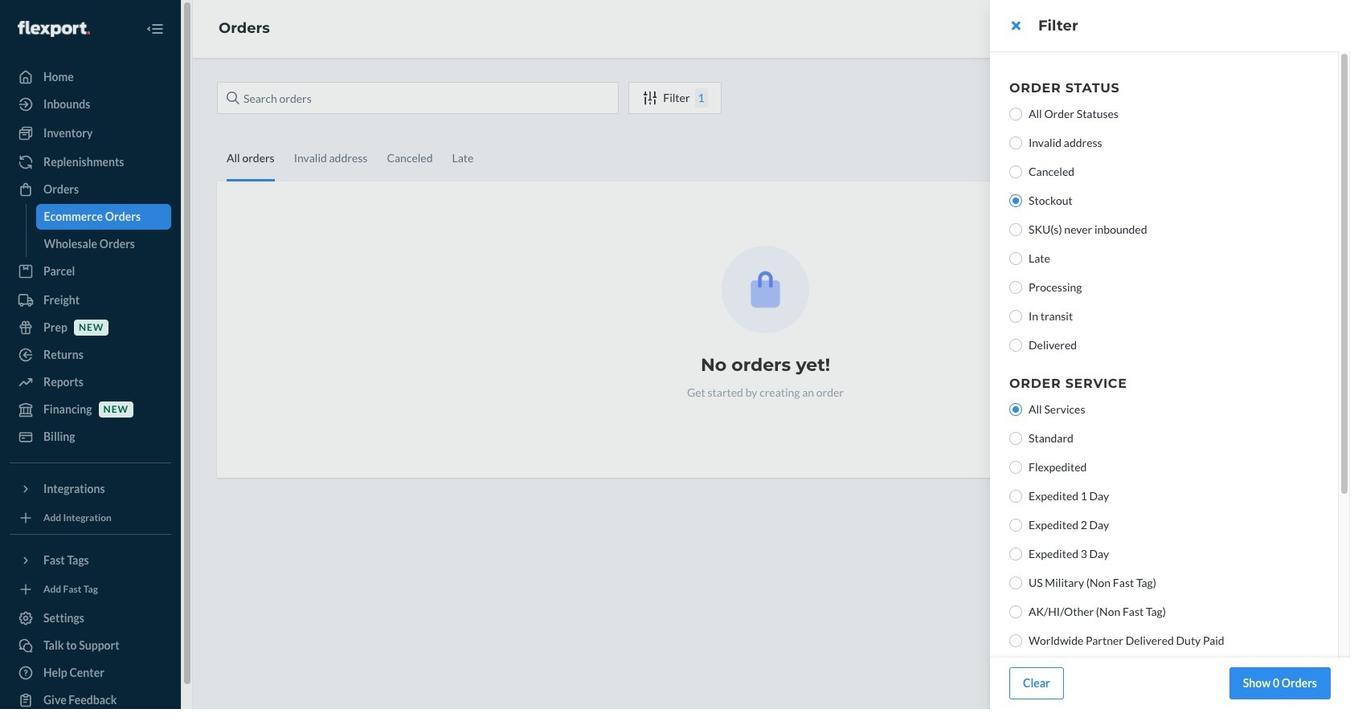 Task type: vqa. For each thing, say whether or not it's contained in the screenshot.
bottommost 'Create'
no



Task type: locate. For each thing, give the bounding box(es) containing it.
None radio
[[1010, 108, 1023, 121], [1010, 166, 1023, 179], [1010, 224, 1023, 236], [1010, 252, 1023, 265], [1010, 281, 1023, 294], [1010, 310, 1023, 323], [1010, 339, 1023, 352], [1010, 490, 1023, 503], [1010, 519, 1023, 532], [1010, 548, 1023, 561], [1010, 606, 1023, 619], [1010, 635, 1023, 648], [1010, 108, 1023, 121], [1010, 166, 1023, 179], [1010, 224, 1023, 236], [1010, 252, 1023, 265], [1010, 281, 1023, 294], [1010, 310, 1023, 323], [1010, 339, 1023, 352], [1010, 490, 1023, 503], [1010, 519, 1023, 532], [1010, 548, 1023, 561], [1010, 606, 1023, 619], [1010, 635, 1023, 648]]

None radio
[[1010, 137, 1023, 150], [1010, 195, 1023, 207], [1010, 404, 1023, 417], [1010, 433, 1023, 445], [1010, 462, 1023, 474], [1010, 577, 1023, 590], [1010, 137, 1023, 150], [1010, 195, 1023, 207], [1010, 404, 1023, 417], [1010, 433, 1023, 445], [1010, 462, 1023, 474], [1010, 577, 1023, 590]]

close image
[[1012, 19, 1021, 32]]



